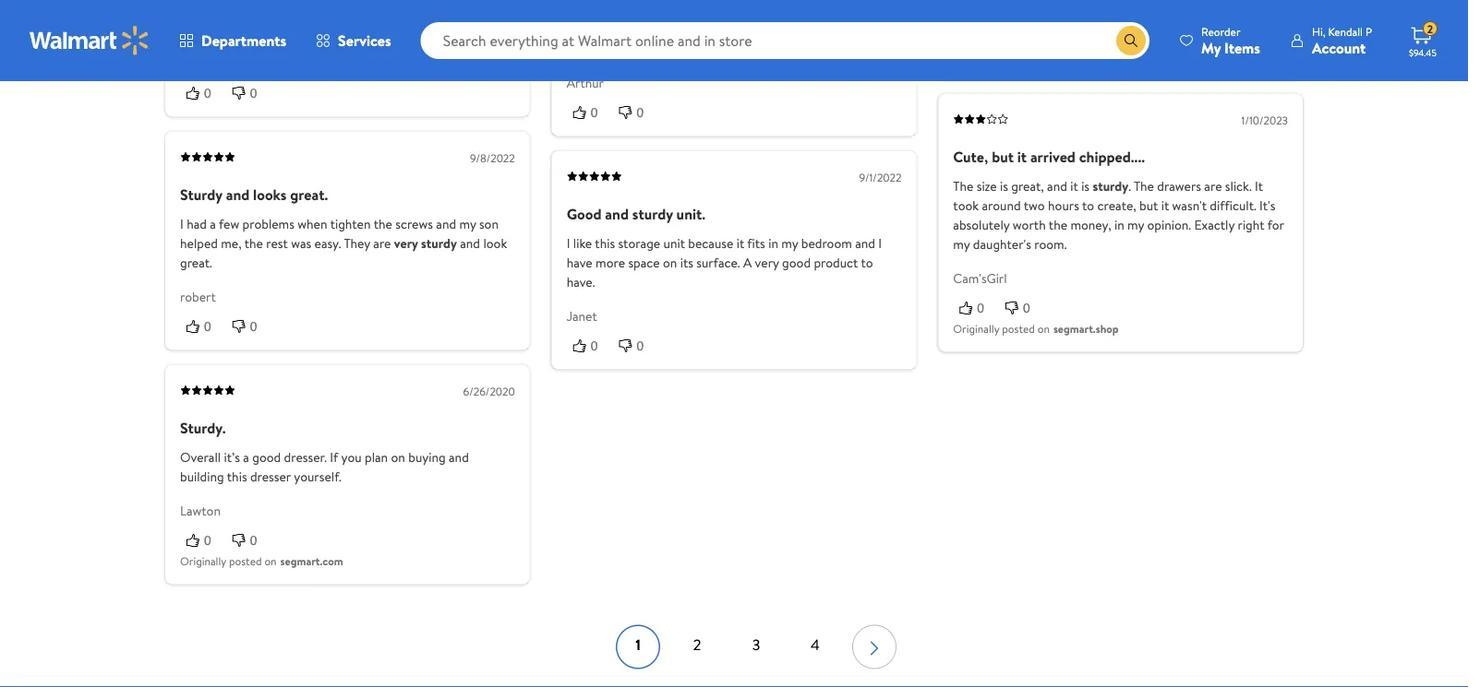 Task type: describe. For each thing, give the bounding box(es) containing it.
9/1/2022
[[859, 170, 902, 186]]

originally for sturdy.
[[180, 554, 226, 570]]

drawers inside these drawers are truly flawless. they have a modern design, they're easy to put together. they look good in pretty much any room and they're
[[216, 0, 260, 0]]

Search search field
[[421, 22, 1150, 59]]

in inside the . the drawers are slick. it took around two hours to create, but it wasn't difficult. it's absolutely worth the money, in my opinion. exactly right for my daughter's room.
[[1115, 217, 1125, 235]]

dresser
[[250, 469, 291, 487]]

any
[[180, 21, 199, 39]]

a
[[743, 255, 752, 273]]

my down absolutely
[[953, 236, 970, 254]]

segmart.com
[[280, 554, 343, 570]]

account
[[1312, 37, 1366, 58]]

items
[[1225, 37, 1261, 58]]

was
[[291, 235, 311, 253]]

. inside the . the drawers are slick. it took around two hours to create, but it wasn't difficult. it's absolutely worth the money, in my opinion. exactly right for my daughter's room.
[[1129, 178, 1131, 196]]

and up hours
[[1047, 178, 1067, 196]]

sturdy down flawless.
[[327, 21, 363, 39]]

0 vertical spatial posted
[[1002, 48, 1035, 64]]

1 vertical spatial 2
[[693, 636, 701, 656]]

together.
[[286, 2, 338, 20]]

0 vertical spatial but
[[992, 147, 1014, 167]]

overall it's a good dresser. if you plan on buying and building this dresser yourself.
[[180, 449, 469, 487]]

create,
[[1098, 197, 1137, 215]]

are inside i had a few problems when tighten the screws and my son helped me, the rest was easy. they are
[[373, 235, 391, 253]]

absolutely
[[953, 217, 1010, 235]]

1/10/2023
[[1242, 113, 1288, 128]]

. the drawers are slick. it took around two hours to create, but it wasn't difficult. it's absolutely worth the money, in my opinion. exactly right for my daughter's room.
[[953, 178, 1284, 254]]

reorder my items
[[1202, 24, 1261, 58]]

truly
[[283, 0, 309, 0]]

these
[[180, 0, 212, 0]]

tighten
[[330, 216, 371, 234]]

size
[[977, 178, 997, 196]]

look inside and look great.
[[483, 235, 507, 253]]

unit
[[664, 235, 685, 253]]

had
[[187, 216, 207, 234]]

yourself.
[[294, 469, 341, 487]]

$94.45
[[1409, 46, 1437, 59]]

sturdy up storage
[[632, 204, 673, 225]]

space
[[628, 255, 660, 273]]

to inside the . the drawers are slick. it took around two hours to create, but it wasn't difficult. it's absolutely worth the money, in my opinion. exactly right for my daughter's room.
[[1082, 197, 1094, 215]]

and inside these drawers are truly flawless. they have a modern design, they're easy to put together. they look good in pretty much any room and they're
[[235, 21, 255, 39]]

it inside i like this storage unit because it fits in my bedroom and i have more space on its surface. a very good product to have.
[[737, 235, 745, 253]]

services button
[[301, 18, 406, 63]]

slick.
[[1225, 178, 1252, 196]]

more
[[596, 255, 625, 273]]

2 link
[[675, 626, 719, 670]]

3 link
[[734, 626, 778, 670]]

4 link
[[793, 626, 838, 670]]

difficult.
[[1210, 197, 1257, 215]]

for
[[1268, 217, 1284, 235]]

janet
[[567, 308, 597, 326]]

very sturdy .
[[300, 21, 366, 39]]

1 link
[[616, 626, 660, 670]]

on inside overall it's a good dresser. if you plan on buying and building this dresser yourself.
[[391, 449, 405, 467]]

and inside overall it's a good dresser. if you plan on buying and building this dresser yourself.
[[449, 449, 469, 467]]

very inside i like this storage unit because it fits in my bedroom and i have more space on its surface. a very good product to have.
[[755, 255, 779, 273]]

problems
[[242, 216, 294, 234]]

buying
[[408, 449, 446, 467]]

my inside i like this storage unit because it fits in my bedroom and i have more space on its surface. a very good product to have.
[[782, 235, 798, 253]]

pretty
[[442, 2, 476, 20]]

and inside i like this storage unit because it fits in my bedroom and i have more space on its surface. a very good product to have.
[[855, 235, 875, 253]]

hi,
[[1312, 24, 1326, 39]]

0 vertical spatial they
[[361, 0, 387, 0]]

posted for sturdy.
[[229, 554, 262, 570]]

chipped....
[[1079, 147, 1145, 167]]

great,
[[1011, 178, 1044, 196]]

6/26/2020
[[463, 384, 515, 400]]

departments
[[201, 30, 286, 51]]

have inside these drawers are truly flawless. they have a modern design, they're easy to put together. they look good in pretty much any room and they're
[[390, 0, 416, 0]]

0 vertical spatial they're
[[180, 2, 219, 20]]

segmart.shop
[[1054, 321, 1119, 337]]

it's
[[224, 449, 240, 467]]

sturdy
[[180, 185, 222, 205]]

very sturdy
[[394, 235, 457, 253]]

but inside the . the drawers are slick. it took around two hours to create, but it wasn't difficult. it's absolutely worth the money, in my opinion. exactly right for my daughter's room.
[[1140, 197, 1158, 215]]

easy
[[222, 2, 246, 20]]

1 the from the left
[[953, 178, 974, 196]]

opinion.
[[1147, 217, 1191, 235]]

easy.
[[314, 235, 341, 253]]

i for good and sturdy unit.
[[567, 235, 570, 253]]

0 vertical spatial 2
[[1427, 21, 1433, 37]]

cute,
[[953, 147, 988, 167]]

i had a few problems when tighten the screws and my son helped me, the rest was easy. they are
[[180, 216, 499, 253]]

wasn't
[[1172, 197, 1207, 215]]

have inside i like this storage unit because it fits in my bedroom and i have more space on its surface. a very good product to have.
[[567, 255, 593, 273]]

originally for cute, but it arrived chipped....
[[953, 321, 1000, 337]]

this inside i like this storage unit because it fits in my bedroom and i have more space on its surface. a very good product to have.
[[595, 235, 615, 253]]

sturdy and looks great.
[[180, 185, 328, 205]]

on for originally posted on segmart.com
[[264, 554, 277, 570]]

originally posted on segmart.com
[[180, 554, 343, 570]]

two
[[1024, 197, 1045, 215]]

screws
[[395, 216, 433, 234]]

the size is great, and it is sturdy
[[953, 178, 1129, 196]]

my down create, on the top
[[1128, 217, 1144, 235]]

when
[[298, 216, 327, 234]]

me,
[[221, 235, 242, 253]]

good inside these drawers are truly flawless. they have a modern design, they're easy to put together. they look good in pretty much any room and they're
[[397, 2, 426, 20]]

look inside these drawers are truly flawless. they have a modern design, they're easy to put together. they look good in pretty much any room and they're
[[370, 2, 394, 20]]

exactly
[[1195, 217, 1235, 235]]

money,
[[1071, 217, 1111, 235]]

storage
[[618, 235, 660, 253]]

the inside the . the drawers are slick. it took around two hours to create, but it wasn't difficult. it's absolutely worth the money, in my opinion. exactly right for my daughter's room.
[[1049, 217, 1068, 235]]

originally posted on segmart.shop
[[953, 321, 1119, 337]]

zhupeicheng.com
[[1054, 48, 1138, 64]]

dresser.
[[284, 449, 327, 467]]

flawless.
[[312, 0, 358, 0]]

1
[[636, 636, 641, 656]]

main content containing cute, but it arrived chipped....
[[165, 0, 1303, 670]]

originally posted on zhupeicheng.com
[[953, 48, 1138, 64]]

0 vertical spatial .
[[363, 21, 366, 39]]

services
[[338, 30, 391, 51]]



Task type: locate. For each thing, give the bounding box(es) containing it.
great. up the when at the top left of the page
[[290, 185, 328, 205]]

son
[[479, 216, 499, 234]]

the down hours
[[1049, 217, 1068, 235]]

and look great.
[[180, 235, 507, 273]]

few
[[219, 216, 239, 234]]

2 horizontal spatial to
[[1082, 197, 1094, 215]]

2 horizontal spatial i
[[879, 235, 882, 253]]

2 horizontal spatial very
[[755, 255, 779, 273]]

search icon image
[[1124, 33, 1139, 48]]

helped
[[180, 235, 218, 253]]

room
[[202, 21, 232, 39]]

but up opinion.
[[1140, 197, 1158, 215]]

good down bedroom in the top of the page
[[782, 255, 811, 273]]

0 vertical spatial a
[[419, 0, 425, 0]]

and up very sturdy
[[436, 216, 456, 234]]

sturdy down screws
[[421, 235, 457, 253]]

these drawers are truly flawless. they have a modern design, they're easy to put together. they look good in pretty much any room and they're
[[180, 0, 515, 39]]

0 horizontal spatial in
[[429, 2, 439, 20]]

the
[[374, 216, 392, 234], [1049, 217, 1068, 235], [244, 235, 263, 253]]

2 horizontal spatial are
[[1205, 178, 1222, 196]]

9/8/2022
[[470, 151, 515, 166]]

a inside i had a few problems when tighten the screws and my son helped me, the rest was easy. they are
[[210, 216, 216, 234]]

on left zhupeicheng.com
[[1038, 48, 1050, 64]]

look
[[370, 2, 394, 20], [483, 235, 507, 253]]

1 vertical spatial good
[[782, 255, 811, 273]]

0 horizontal spatial are
[[263, 0, 280, 0]]

1 vertical spatial look
[[483, 235, 507, 253]]

0 vertical spatial originally
[[953, 48, 1000, 64]]

in inside i like this storage unit because it fits in my bedroom and i have more space on its surface. a very good product to have.
[[768, 235, 778, 253]]

it up great, at the top right of the page
[[1017, 147, 1027, 167]]

0 horizontal spatial have
[[390, 0, 416, 0]]

i for sturdy and looks great.
[[180, 216, 184, 234]]

in inside these drawers are truly flawless. they have a modern design, they're easy to put together. they look good in pretty much any room and they're
[[429, 2, 439, 20]]

next page image
[[863, 634, 886, 664]]

2 vertical spatial very
[[755, 255, 779, 273]]

this inside overall it's a good dresser. if you plan on buying and building this dresser yourself.
[[227, 469, 247, 487]]

a inside overall it's a good dresser. if you plan on buying and building this dresser yourself.
[[243, 449, 249, 467]]

in down create, on the top
[[1115, 217, 1125, 235]]

it's
[[1260, 197, 1276, 215]]

looks
[[253, 185, 287, 205]]

departments button
[[164, 18, 301, 63]]

in
[[429, 2, 439, 20], [1115, 217, 1125, 235], [768, 235, 778, 253]]

0 horizontal spatial very
[[300, 21, 324, 39]]

1 vertical spatial posted
[[1002, 321, 1035, 337]]

drawers
[[216, 0, 260, 0], [1157, 178, 1201, 196]]

took
[[953, 197, 979, 215]]

the up took
[[953, 178, 974, 196]]

0 horizontal spatial this
[[227, 469, 247, 487]]

in right fits
[[768, 235, 778, 253]]

2 left 3
[[693, 636, 701, 656]]

1 horizontal spatial have
[[567, 255, 593, 273]]

good inside i like this storage unit because it fits in my bedroom and i have more space on its surface. a very good product to have.
[[782, 255, 811, 273]]

2 horizontal spatial the
[[1049, 217, 1068, 235]]

they're down put
[[258, 21, 297, 39]]

my left son
[[459, 216, 476, 234]]

and inside i had a few problems when tighten the screws and my son helped me, the rest was easy. they are
[[436, 216, 456, 234]]

4
[[811, 636, 820, 656]]

sturdy up create, on the top
[[1093, 178, 1129, 196]]

1 horizontal spatial .
[[1129, 178, 1131, 196]]

but right cute,
[[992, 147, 1014, 167]]

posted left zhupeicheng.com
[[1002, 48, 1035, 64]]

i right bedroom in the top of the page
[[879, 235, 882, 253]]

a inside these drawers are truly flawless. they have a modern design, they're easy to put together. they look good in pretty much any room and they're
[[419, 0, 425, 0]]

1 horizontal spatial great.
[[290, 185, 328, 205]]

1 vertical spatial a
[[210, 216, 216, 234]]

posted left the segmart.com
[[229, 554, 262, 570]]

much
[[479, 2, 510, 20]]

0 horizontal spatial look
[[370, 2, 394, 20]]

1 vertical spatial very
[[394, 235, 418, 253]]

fits
[[747, 235, 765, 253]]

robert
[[180, 288, 216, 306]]

if
[[330, 449, 338, 467]]

good left pretty
[[397, 2, 426, 20]]

lawton
[[180, 502, 221, 520]]

great. down helped
[[180, 255, 212, 273]]

posted for cute, but it arrived chipped....
[[1002, 321, 1035, 337]]

to inside these drawers are truly flawless. they have a modern design, they're easy to put together. they look good in pretty much any room and they're
[[249, 2, 261, 20]]

is right size
[[1000, 178, 1008, 196]]

have
[[390, 0, 416, 0], [567, 255, 593, 273]]

you
[[341, 449, 362, 467]]

1 horizontal spatial this
[[595, 235, 615, 253]]

very for very sturdy
[[394, 235, 418, 253]]

a left few
[[210, 216, 216, 234]]

1 horizontal spatial drawers
[[1157, 178, 1201, 196]]

to
[[249, 2, 261, 20], [1082, 197, 1094, 215], [861, 255, 873, 273]]

are inside these drawers are truly flawless. they have a modern design, they're easy to put together. they look good in pretty much any room and they're
[[263, 0, 280, 0]]

1 horizontal spatial are
[[373, 235, 391, 253]]

and right good
[[605, 204, 629, 225]]

0 vertical spatial look
[[370, 2, 394, 20]]

are inside the . the drawers are slick. it took around two hours to create, but it wasn't difficult. it's absolutely worth the money, in my opinion. exactly right for my daughter's room.
[[1205, 178, 1222, 196]]

cam'sgirl
[[953, 270, 1007, 288]]

1 horizontal spatial to
[[861, 255, 873, 273]]

like
[[573, 235, 592, 253]]

1 horizontal spatial in
[[768, 235, 778, 253]]

2 horizontal spatial good
[[782, 255, 811, 273]]

i inside i had a few problems when tighten the screws and my son helped me, the rest was easy. they are
[[180, 216, 184, 234]]

are left the slick. on the top of page
[[1205, 178, 1222, 196]]

i left the "like" on the top of page
[[567, 235, 570, 253]]

0 vertical spatial good
[[397, 2, 426, 20]]

on for originally posted on zhupeicheng.com
[[1038, 48, 1050, 64]]

very down screws
[[394, 235, 418, 253]]

1 horizontal spatial good
[[397, 2, 426, 20]]

1 vertical spatial but
[[1140, 197, 1158, 215]]

good
[[567, 204, 602, 225]]

0
[[977, 28, 985, 43], [1023, 28, 1031, 43], [204, 86, 211, 101], [250, 86, 257, 101], [591, 105, 598, 120], [637, 105, 644, 120], [977, 301, 985, 316], [1023, 301, 1031, 316], [204, 320, 211, 334], [250, 320, 257, 334], [591, 339, 598, 354], [637, 339, 644, 354], [204, 534, 211, 549], [250, 534, 257, 549]]

is
[[1000, 178, 1008, 196], [1082, 178, 1090, 196]]

this up more
[[595, 235, 615, 253]]

very right a
[[755, 255, 779, 273]]

very
[[300, 21, 324, 39], [394, 235, 418, 253], [755, 255, 779, 273]]

i left had at left top
[[180, 216, 184, 234]]

0 horizontal spatial a
[[210, 216, 216, 234]]

2 vertical spatial good
[[252, 449, 281, 467]]

bedroom
[[801, 235, 852, 253]]

0 vertical spatial are
[[263, 0, 280, 0]]

1 horizontal spatial i
[[567, 235, 570, 253]]

are
[[263, 0, 280, 0], [1205, 178, 1222, 196], [373, 235, 391, 253]]

kendall
[[1328, 24, 1363, 39]]

drawers up easy
[[216, 0, 260, 0]]

and up product
[[855, 235, 875, 253]]

it
[[1255, 178, 1263, 196]]

reorder
[[1202, 24, 1241, 39]]

and right buying
[[449, 449, 469, 467]]

are up put
[[263, 0, 280, 0]]

this down 'it's'
[[227, 469, 247, 487]]

0 button
[[953, 26, 999, 44], [999, 26, 1045, 44], [180, 84, 226, 103], [226, 84, 272, 103], [567, 103, 613, 122], [613, 103, 659, 122], [953, 299, 999, 318], [999, 299, 1045, 318], [180, 317, 226, 336], [226, 317, 272, 336], [567, 337, 613, 356], [613, 337, 659, 356], [180, 531, 226, 550], [226, 531, 272, 550]]

and down easy
[[235, 21, 255, 39]]

posted down cam'sgirl
[[1002, 321, 1035, 337]]

around
[[982, 197, 1021, 215]]

0 horizontal spatial to
[[249, 2, 261, 20]]

0 vertical spatial to
[[249, 2, 261, 20]]

they're
[[180, 2, 219, 20], [258, 21, 297, 39]]

2 vertical spatial posted
[[229, 554, 262, 570]]

2 vertical spatial originally
[[180, 554, 226, 570]]

0 vertical spatial drawers
[[216, 0, 260, 0]]

0 horizontal spatial the
[[244, 235, 263, 253]]

1 vertical spatial drawers
[[1157, 178, 1201, 196]]

the left screws
[[374, 216, 392, 234]]

have up have.
[[567, 255, 593, 273]]

great. inside and look great.
[[180, 255, 212, 273]]

they right flawless.
[[361, 0, 387, 0]]

they're down these
[[180, 2, 219, 20]]

it inside the . the drawers are slick. it took around two hours to create, but it wasn't difficult. it's absolutely worth the money, in my opinion. exactly right for my daughter's room.
[[1161, 197, 1169, 215]]

1 vertical spatial originally
[[953, 321, 1000, 337]]

and up few
[[226, 185, 250, 205]]

1 horizontal spatial the
[[1134, 178, 1154, 196]]

3
[[752, 636, 760, 656]]

on left its
[[663, 255, 677, 273]]

to right product
[[861, 255, 873, 273]]

the up create, on the top
[[1134, 178, 1154, 196]]

1 is from the left
[[1000, 178, 1008, 196]]

good inside overall it's a good dresser. if you plan on buying and building this dresser yourself.
[[252, 449, 281, 467]]

and down son
[[460, 235, 480, 253]]

0 vertical spatial great.
[[290, 185, 328, 205]]

0 horizontal spatial .
[[363, 21, 366, 39]]

1 vertical spatial great.
[[180, 255, 212, 273]]

0 horizontal spatial they're
[[180, 2, 219, 20]]

a
[[419, 0, 425, 0], [210, 216, 216, 234], [243, 449, 249, 467]]

have.
[[567, 274, 595, 292]]

1 vertical spatial they
[[340, 2, 367, 20]]

it left fits
[[737, 235, 745, 253]]

room.
[[1035, 236, 1067, 254]]

it up opinion.
[[1161, 197, 1169, 215]]

1 vertical spatial are
[[1205, 178, 1222, 196]]

my inside i had a few problems when tighten the screws and my son helped me, the rest was easy. they are
[[459, 216, 476, 234]]

on left segmart.shop
[[1038, 321, 1050, 337]]

0 horizontal spatial 2
[[693, 636, 701, 656]]

0 horizontal spatial is
[[1000, 178, 1008, 196]]

rest
[[266, 235, 288, 253]]

0 horizontal spatial the
[[953, 178, 974, 196]]

sturdy
[[327, 21, 363, 39], [1093, 178, 1129, 196], [632, 204, 673, 225], [421, 235, 457, 253]]

1 horizontal spatial look
[[483, 235, 507, 253]]

look down son
[[483, 235, 507, 253]]

building
[[180, 469, 224, 487]]

to inside i like this storage unit because it fits in my bedroom and i have more space on its surface. a very good product to have.
[[861, 255, 873, 273]]

have left modern at the left of the page
[[390, 0, 416, 0]]

0 horizontal spatial drawers
[[216, 0, 260, 0]]

1 horizontal spatial a
[[243, 449, 249, 467]]

2 vertical spatial they
[[344, 235, 370, 253]]

on left the segmart.com
[[264, 554, 277, 570]]

cute, but it arrived chipped....
[[953, 147, 1145, 167]]

2 is from the left
[[1082, 178, 1090, 196]]

1 vertical spatial to
[[1082, 197, 1094, 215]]

drawers up wasn't
[[1157, 178, 1201, 196]]

good up dresser
[[252, 449, 281, 467]]

p
[[1366, 24, 1372, 39]]

product
[[814, 255, 858, 273]]

2 vertical spatial a
[[243, 449, 249, 467]]

and inside and look great.
[[460, 235, 480, 253]]

1 horizontal spatial very
[[394, 235, 418, 253]]

they
[[361, 0, 387, 0], [340, 2, 367, 20], [344, 235, 370, 253]]

2 vertical spatial are
[[373, 235, 391, 253]]

good and sturdy unit.
[[567, 204, 706, 225]]

to up 'money,'
[[1082, 197, 1094, 215]]

on inside i like this storage unit because it fits in my bedroom and i have more space on its surface. a very good product to have.
[[663, 255, 677, 273]]

they down flawless.
[[340, 2, 367, 20]]

2 horizontal spatial a
[[419, 0, 425, 0]]

0 vertical spatial have
[[390, 0, 416, 0]]

1 horizontal spatial but
[[1140, 197, 1158, 215]]

walmart image
[[30, 26, 150, 55]]

very for very sturdy .
[[300, 21, 324, 39]]

look up the 'services'
[[370, 2, 394, 20]]

very down together.
[[300, 21, 324, 39]]

on for originally posted on segmart.shop
[[1038, 321, 1050, 337]]

main content
[[165, 0, 1303, 670]]

originally
[[953, 48, 1000, 64], [953, 321, 1000, 337], [180, 554, 226, 570]]

in down modern at the left of the page
[[429, 2, 439, 20]]

2 the from the left
[[1134, 178, 1154, 196]]

it up hours
[[1071, 178, 1078, 196]]

my
[[1202, 37, 1221, 58]]

2 horizontal spatial in
[[1115, 217, 1125, 235]]

i like this storage unit because it fits in my bedroom and i have more space on its surface. a very good product to have.
[[567, 235, 882, 292]]

they inside i had a few problems when tighten the screws and my son helped me, the rest was easy. they are
[[344, 235, 370, 253]]

surface.
[[697, 255, 740, 273]]

1 vertical spatial this
[[227, 469, 247, 487]]

put
[[265, 2, 283, 20]]

1 horizontal spatial 2
[[1427, 21, 1433, 37]]

because
[[688, 235, 734, 253]]

they down tighten
[[344, 235, 370, 253]]

0 horizontal spatial i
[[180, 216, 184, 234]]

are left very sturdy
[[373, 235, 391, 253]]

1 vertical spatial they're
[[258, 21, 297, 39]]

a for sturdy and looks great.
[[210, 216, 216, 234]]

jo
[[180, 55, 193, 73]]

this
[[595, 235, 615, 253], [227, 469, 247, 487]]

worth
[[1013, 217, 1046, 235]]

on right plan
[[391, 449, 405, 467]]

1 horizontal spatial is
[[1082, 178, 1090, 196]]

the inside the . the drawers are slick. it took around two hours to create, but it wasn't difficult. it's absolutely worth the money, in my opinion. exactly right for my daughter's room.
[[1134, 178, 1154, 196]]

1 vertical spatial have
[[567, 255, 593, 273]]

plan
[[365, 449, 388, 467]]

is up 'money,'
[[1082, 178, 1090, 196]]

to left put
[[249, 2, 261, 20]]

drawers inside the . the drawers are slick. it took around two hours to create, but it wasn't difficult. it's absolutely worth the money, in my opinion. exactly right for my daughter's room.
[[1157, 178, 1201, 196]]

my right fits
[[782, 235, 798, 253]]

a left modern at the left of the page
[[419, 0, 425, 0]]

and
[[235, 21, 255, 39], [1047, 178, 1067, 196], [226, 185, 250, 205], [605, 204, 629, 225], [436, 216, 456, 234], [460, 235, 480, 253], [855, 235, 875, 253], [449, 449, 469, 467]]

1 horizontal spatial the
[[374, 216, 392, 234]]

hours
[[1048, 197, 1079, 215]]

2 up $94.45
[[1427, 21, 1433, 37]]

Walmart Site-Wide search field
[[421, 22, 1150, 59]]

modern
[[428, 0, 472, 0]]

0 horizontal spatial but
[[992, 147, 1014, 167]]

overall
[[180, 449, 221, 467]]

0 horizontal spatial great.
[[180, 255, 212, 273]]

1 horizontal spatial they're
[[258, 21, 297, 39]]

arrived
[[1030, 147, 1076, 167]]

1 vertical spatial .
[[1129, 178, 1131, 196]]

0 horizontal spatial good
[[252, 449, 281, 467]]

the right me,
[[244, 235, 263, 253]]

0 vertical spatial very
[[300, 21, 324, 39]]

a for sturdy.
[[243, 449, 249, 467]]

2 vertical spatial to
[[861, 255, 873, 273]]

0 vertical spatial this
[[595, 235, 615, 253]]

a right 'it's'
[[243, 449, 249, 467]]

daughter's
[[973, 236, 1031, 254]]



Task type: vqa. For each thing, say whether or not it's contained in the screenshot.
bottom they're
yes



